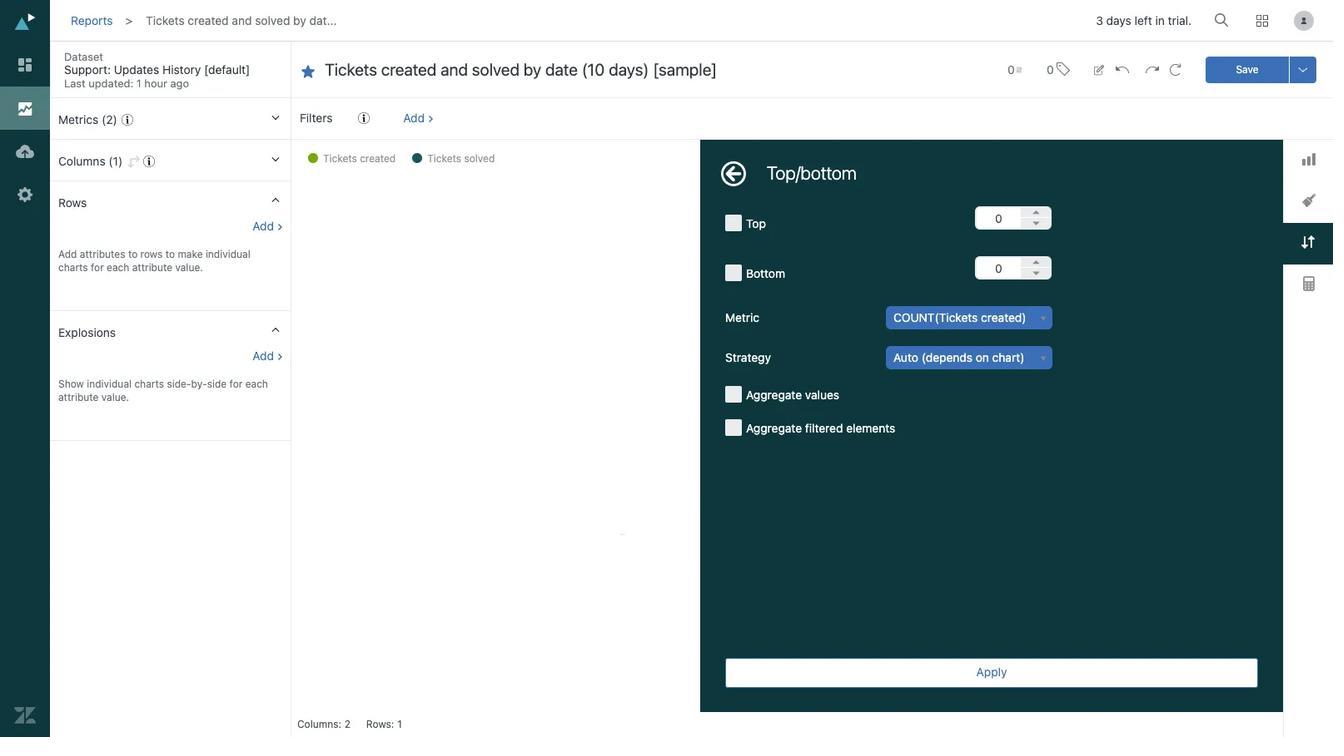 Task type: locate. For each thing, give the bounding box(es) containing it.
other options image
[[1296, 63, 1310, 76]]

aggregate filtered elements
[[746, 421, 895, 435]]

None text field
[[975, 206, 1021, 230]]

aggregate down aggregate values
[[746, 421, 802, 435]]

1 to from the left
[[128, 248, 138, 261]]

1 vertical spatial created
[[360, 152, 396, 165]]

columns:
[[297, 719, 341, 731]]

open in-app guide image right (2)
[[122, 114, 133, 126]]

on
[[976, 351, 989, 365]]

0 horizontal spatial individual
[[87, 378, 132, 390]]

0 horizontal spatial solved
[[255, 13, 290, 27]]

1 horizontal spatial attribute
[[132, 261, 172, 274]]

to
[[128, 248, 138, 261], [165, 248, 175, 261]]

1 vertical spatial attribute
[[58, 391, 99, 404]]

created for tickets created and solved by dat...
[[188, 13, 229, 27]]

(depends
[[921, 351, 972, 365]]

to left the rows
[[128, 248, 138, 261]]

1 vertical spatial each
[[245, 378, 268, 390]]

0 vertical spatial attribute
[[132, 261, 172, 274]]

0 inside popup button
[[1007, 62, 1015, 76]]

charts inside show individual charts side-by-side for each attribute value.
[[134, 378, 164, 390]]

1 horizontal spatial created
[[360, 152, 396, 165]]

in
[[1155, 14, 1165, 28]]

columns: 2
[[297, 719, 351, 731]]

aggregate down strategy
[[746, 388, 802, 402]]

support:
[[64, 62, 111, 77]]

tickets solved
[[427, 152, 495, 165]]

for
[[91, 261, 104, 274], [229, 378, 243, 390]]

0 vertical spatial 1
[[136, 77, 141, 90]]

for down attributes
[[91, 261, 104, 274]]

1 horizontal spatial 1
[[397, 719, 402, 731]]

0
[[1007, 62, 1015, 76], [1047, 62, 1054, 76]]

value. down explosions on the left of the page
[[101, 391, 129, 404]]

solved
[[255, 13, 290, 27], [464, 152, 495, 165]]

open in-app guide image up tickets created
[[358, 112, 370, 124]]

1 0 from the left
[[1007, 62, 1015, 76]]

1 vertical spatial 1
[[397, 719, 402, 731]]

value. inside add attributes to rows to make individual charts for each attribute value.
[[175, 261, 203, 274]]

1 vertical spatial charts
[[134, 378, 164, 390]]

1 vertical spatial aggregate
[[746, 421, 802, 435]]

tickets
[[146, 13, 185, 27], [323, 152, 357, 165], [427, 152, 461, 165]]

1 horizontal spatial value.
[[175, 261, 203, 274]]

auto (depends on chart) link
[[887, 347, 1052, 369]]

reports
[[71, 13, 113, 27]]

(2)
[[102, 112, 117, 127]]

2 horizontal spatial tickets
[[427, 152, 461, 165]]

each
[[107, 261, 129, 274], [245, 378, 268, 390]]

value. down make at the left top of page
[[175, 261, 203, 274]]

count(tickets created) link
[[887, 307, 1052, 329]]

count(tickets created)
[[893, 311, 1026, 325]]

bottom
[[746, 266, 785, 281]]

values
[[805, 388, 839, 402]]

and
[[232, 13, 252, 27]]

charts
[[58, 261, 88, 274], [134, 378, 164, 390]]

1 horizontal spatial 0
[[1047, 62, 1054, 76]]

attribute down show
[[58, 391, 99, 404]]

columns (1)
[[58, 154, 123, 168]]

individual
[[206, 248, 250, 261], [87, 378, 132, 390]]

each right side
[[245, 378, 268, 390]]

0 vertical spatial for
[[91, 261, 104, 274]]

2 0 from the left
[[1047, 62, 1054, 76]]

1 horizontal spatial open in-app guide image
[[358, 112, 370, 124]]

1 horizontal spatial to
[[165, 248, 175, 261]]

1 horizontal spatial each
[[245, 378, 268, 390]]

rows
[[140, 248, 163, 261]]

attributes
[[80, 248, 125, 261]]

1 horizontal spatial tickets
[[323, 152, 357, 165]]

show
[[58, 378, 84, 390]]

created
[[188, 13, 229, 27], [360, 152, 396, 165]]

dataset support: updates history [default] last updated: 1 hour ago
[[64, 50, 250, 90]]

history
[[162, 62, 201, 77]]

0 vertical spatial solved
[[255, 13, 290, 27]]

show individual charts side-by-side for each attribute value.
[[58, 378, 268, 404]]

0 vertical spatial aggregate
[[746, 388, 802, 402]]

rows:
[[366, 719, 394, 731]]

to right the rows
[[165, 248, 175, 261]]

0 horizontal spatial charts
[[58, 261, 88, 274]]

1 right rows: at bottom left
[[397, 719, 402, 731]]

1 vertical spatial solved
[[464, 152, 495, 165]]

aggregate
[[746, 388, 802, 402], [746, 421, 802, 435]]

1 horizontal spatial charts
[[134, 378, 164, 390]]

aggregate values
[[746, 388, 839, 402]]

side
[[207, 378, 227, 390]]

reports image
[[14, 97, 36, 119]]

0 horizontal spatial created
[[188, 13, 229, 27]]

tickets for tickets solved
[[427, 152, 461, 165]]

apply
[[976, 665, 1007, 679]]

charts down attributes
[[58, 261, 88, 274]]

tickets for tickets created
[[323, 152, 357, 165]]

0 vertical spatial created
[[188, 13, 229, 27]]

1 vertical spatial individual
[[87, 378, 132, 390]]

None text field
[[325, 59, 974, 81], [975, 256, 1021, 280], [325, 59, 974, 81], [975, 256, 1021, 280]]

dataset
[[64, 50, 103, 63]]

charts left 'side-'
[[134, 378, 164, 390]]

arrows image
[[1301, 236, 1315, 249]]

updates
[[114, 62, 159, 77]]

0 vertical spatial each
[[107, 261, 129, 274]]

arrow right14 image
[[276, 54, 291, 69]]

save group
[[1206, 56, 1316, 83]]

0 inside button
[[1047, 62, 1054, 76]]

0 left 0 button
[[1007, 62, 1015, 76]]

0 for 0 button
[[1047, 62, 1054, 76]]

each inside add attributes to rows to make individual charts for each attribute value.
[[107, 261, 129, 274]]

by-
[[191, 378, 207, 390]]

created)
[[981, 311, 1026, 325]]

0 horizontal spatial each
[[107, 261, 129, 274]]

0 vertical spatial individual
[[206, 248, 250, 261]]

1 horizontal spatial individual
[[206, 248, 250, 261]]

1 inside "dataset support: updates history [default] last updated: 1 hour ago"
[[136, 77, 141, 90]]

0 horizontal spatial 1
[[136, 77, 141, 90]]

calc image
[[1303, 277, 1314, 292]]

add inside add attributes to rows to make individual charts for each attribute value.
[[58, 248, 77, 261]]

each down attributes
[[107, 261, 129, 274]]

1 horizontal spatial for
[[229, 378, 243, 390]]

1 vertical spatial for
[[229, 378, 243, 390]]

0 horizontal spatial attribute
[[58, 391, 99, 404]]

admin image
[[14, 184, 36, 206]]

0 horizontal spatial for
[[91, 261, 104, 274]]

value.
[[175, 261, 203, 274], [101, 391, 129, 404]]

1 aggregate from the top
[[746, 388, 802, 402]]

filters
[[300, 111, 333, 125]]

0 horizontal spatial value.
[[101, 391, 129, 404]]

attribute down the rows
[[132, 261, 172, 274]]

aggregate for aggregate values
[[746, 388, 802, 402]]

0 button
[[1039, 52, 1077, 87]]

trial.
[[1168, 14, 1191, 28]]

tickets created
[[323, 152, 396, 165]]

1 vertical spatial value.
[[101, 391, 129, 404]]

2 aggregate from the top
[[746, 421, 802, 435]]

add
[[403, 111, 425, 125], [252, 219, 274, 233], [58, 248, 77, 261], [252, 349, 274, 363]]

left
[[1135, 14, 1152, 28]]

0 right 0 popup button
[[1047, 62, 1054, 76]]

0 horizontal spatial tickets
[[146, 13, 185, 27]]

2 to from the left
[[165, 248, 175, 261]]

0 horizontal spatial to
[[128, 248, 138, 261]]

zendesk products image
[[1256, 15, 1268, 27]]

individual right show
[[87, 378, 132, 390]]

1 left hour
[[136, 77, 141, 90]]

individual right make at the left top of page
[[206, 248, 250, 261]]

0 vertical spatial value.
[[175, 261, 203, 274]]

attribute
[[132, 261, 172, 274], [58, 391, 99, 404]]

open in-app guide image
[[358, 112, 370, 124], [122, 114, 133, 126]]

1
[[136, 77, 141, 90], [397, 719, 402, 731]]

0 horizontal spatial 0
[[1007, 62, 1015, 76]]

0 vertical spatial charts
[[58, 261, 88, 274]]

for right side
[[229, 378, 243, 390]]



Task type: describe. For each thing, give the bounding box(es) containing it.
0 horizontal spatial open in-app guide image
[[122, 114, 133, 126]]

graph image
[[1302, 153, 1315, 166]]

count(tickets
[[893, 311, 978, 325]]

created for tickets created
[[360, 152, 396, 165]]

save button
[[1206, 56, 1289, 83]]

tickets for tickets created and solved by dat...
[[146, 13, 185, 27]]

elements
[[846, 421, 895, 435]]

attribute inside add attributes to rows to make individual charts for each attribute value.
[[132, 261, 172, 274]]

arrow left3 image
[[721, 162, 746, 187]]

top/bottom
[[767, 162, 857, 184]]

3
[[1096, 14, 1103, 28]]

tickets created and solved by dat...
[[146, 13, 337, 27]]

value. inside show individual charts side-by-side for each attribute value.
[[101, 391, 129, 404]]

for inside show individual charts side-by-side for each attribute value.
[[229, 378, 243, 390]]

hour
[[144, 77, 167, 90]]

Search... field
[[1217, 7, 1234, 32]]

each inside show individual charts side-by-side for each attribute value.
[[245, 378, 268, 390]]

top
[[746, 216, 766, 231]]

for inside add attributes to rows to make individual charts for each attribute value.
[[91, 261, 104, 274]]

auto (depends on chart)
[[893, 351, 1024, 365]]

auto
[[893, 351, 918, 365]]

updated:
[[88, 77, 133, 90]]

apply button
[[725, 659, 1258, 689]]

add attributes to rows to make individual charts for each attribute value.
[[58, 248, 250, 274]]

individual inside show individual charts side-by-side for each attribute value.
[[87, 378, 132, 390]]

attribute inside show individual charts side-by-side for each attribute value.
[[58, 391, 99, 404]]

ago
[[170, 77, 189, 90]]

rows
[[58, 196, 87, 210]]

side-
[[167, 378, 191, 390]]

[default]
[[204, 62, 250, 77]]

3 days left in trial.
[[1096, 14, 1191, 28]]

2
[[345, 719, 351, 731]]

filtered
[[805, 421, 843, 435]]

(1)
[[109, 154, 123, 168]]

by
[[293, 13, 306, 27]]

datasets image
[[14, 141, 36, 162]]

strategy
[[725, 351, 771, 365]]

open in-app guide image
[[143, 156, 155, 167]]

combined shape image
[[1302, 194, 1315, 208]]

1 horizontal spatial solved
[[464, 152, 495, 165]]

columns
[[58, 154, 105, 168]]

aggregate for aggregate filtered elements
[[746, 421, 802, 435]]

days
[[1106, 14, 1131, 28]]

save
[[1236, 63, 1259, 75]]

last
[[64, 77, 86, 90]]

zendesk image
[[14, 705, 36, 727]]

charts inside add attributes to rows to make individual charts for each attribute value.
[[58, 261, 88, 274]]

0 button
[[1000, 53, 1029, 86]]

metrics (2)
[[58, 112, 117, 127]]

individual inside add attributes to rows to make individual charts for each attribute value.
[[206, 248, 250, 261]]

rows: 1
[[366, 719, 402, 731]]

metric
[[725, 311, 759, 325]]

chart)
[[992, 351, 1024, 365]]

dashboard image
[[14, 54, 36, 76]]

explosions
[[58, 326, 116, 340]]

dat...
[[309, 13, 337, 27]]

make
[[178, 248, 203, 261]]

0 for 0 popup button
[[1007, 62, 1015, 76]]

metrics
[[58, 112, 98, 127]]



Task type: vqa. For each thing, say whether or not it's contained in the screenshot.
the be
no



